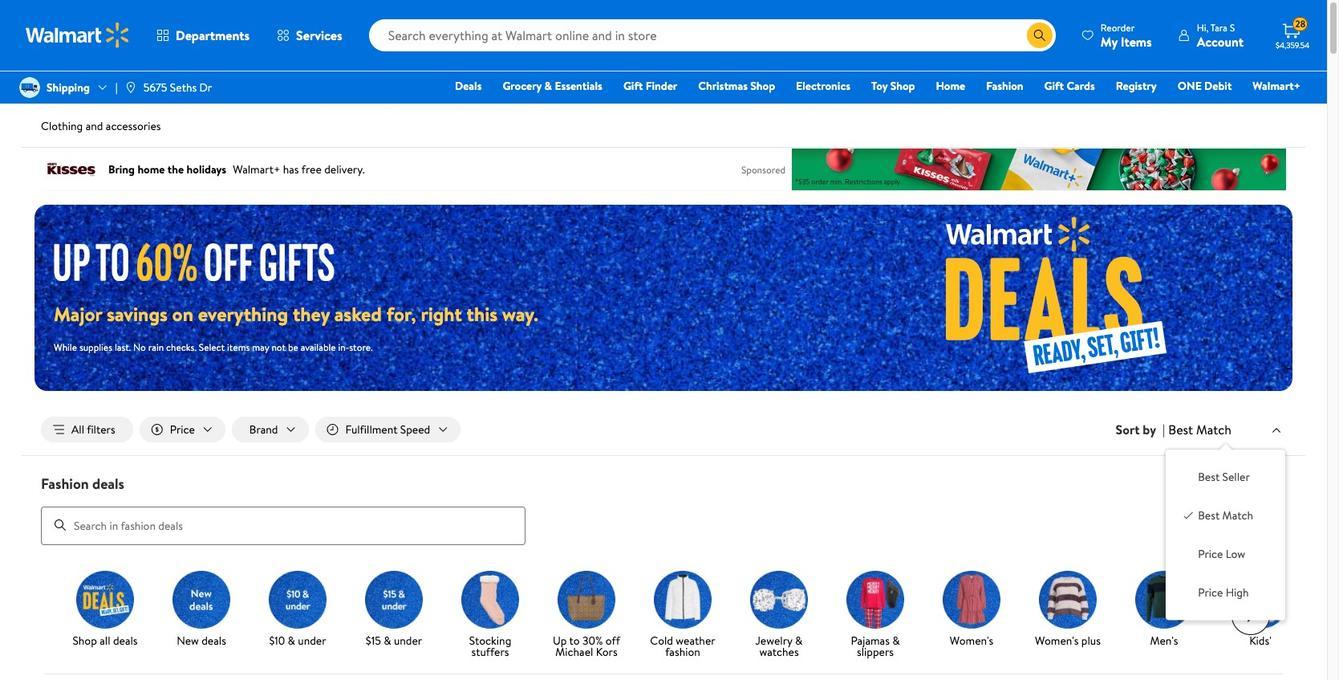 Task type: vqa. For each thing, say whether or not it's contained in the screenshot.
the top the Kids'
no



Task type: describe. For each thing, give the bounding box(es) containing it.
weather
[[676, 632, 716, 648]]

kids' image
[[1232, 571, 1290, 628]]

pajamas & slippers
[[851, 632, 900, 660]]

stocking
[[469, 632, 512, 648]]

michael kors image
[[558, 571, 616, 628]]

28
[[1296, 17, 1307, 31]]

christmas shop link
[[692, 77, 783, 95]]

0 horizontal spatial walmart black friday deals for days image
[[54, 241, 349, 281]]

$15 & under
[[366, 632, 422, 648]]

seths
[[170, 79, 197, 96]]

off
[[606, 632, 621, 648]]

clothing and accessories
[[41, 118, 161, 134]]

new deals image
[[173, 571, 230, 628]]

$15 & under link
[[352, 571, 436, 649]]

new
[[177, 632, 199, 648]]

$15
[[366, 632, 381, 648]]

major
[[54, 300, 102, 328]]

accessories
[[106, 118, 161, 134]]

match inside best match dropdown button
[[1197, 421, 1232, 438]]

Fashion deals search field
[[22, 474, 1306, 545]]

supplies
[[79, 340, 112, 354]]

best match inside dropdown button
[[1169, 421, 1232, 438]]

$4,359.54
[[1277, 39, 1311, 51]]

items
[[227, 340, 250, 354]]

watches
[[760, 644, 799, 660]]

no
[[133, 340, 146, 354]]

5675
[[143, 79, 167, 96]]

last.
[[115, 340, 131, 354]]

$15 & under image
[[365, 571, 423, 628]]

women's plus
[[1036, 632, 1101, 648]]

1 horizontal spatial walmart black friday deals for days image
[[835, 205, 1293, 391]]

& for pajamas
[[893, 632, 900, 648]]

grocery
[[503, 78, 542, 94]]

shop all deals image
[[76, 571, 134, 628]]

shop all deals
[[73, 632, 138, 648]]

$10
[[269, 632, 285, 648]]

stuffers
[[472, 644, 509, 660]]

2 vertical spatial best
[[1199, 508, 1221, 524]]

under for $10 & under
[[298, 632, 326, 648]]

everything
[[198, 300, 288, 328]]

deals for fashion deals
[[92, 474, 124, 494]]

fashion deals
[[41, 474, 124, 494]]

shop for toy shop
[[891, 78, 916, 94]]

jewelry & watches link
[[738, 571, 821, 660]]

Best Seller radio
[[1183, 469, 1196, 482]]

up to 30% off michael kors
[[553, 632, 621, 660]]

price button
[[139, 417, 225, 442]]

price for price low
[[1199, 546, 1224, 562]]

men's link
[[1123, 571, 1207, 649]]

best match button
[[1166, 419, 1287, 440]]

all filters button
[[41, 417, 133, 442]]

grocery & essentials
[[503, 78, 603, 94]]

kors
[[596, 644, 618, 660]]

all
[[100, 632, 110, 648]]

toy shop link
[[865, 77, 923, 95]]

$10 & under link
[[256, 571, 340, 649]]

gift cards
[[1045, 78, 1096, 94]]

kids'
[[1250, 632, 1272, 648]]

best match inside option group
[[1199, 508, 1254, 524]]

registry
[[1117, 78, 1158, 94]]

electronics
[[797, 78, 851, 94]]

gift for gift finder
[[624, 78, 643, 94]]

finder
[[646, 78, 678, 94]]

services button
[[263, 16, 356, 55]]

& for jewelry
[[796, 632, 803, 648]]

while supplies last. no rain checks. select items may not be available in-store.
[[54, 340, 373, 354]]

women's for women's
[[950, 632, 994, 648]]

for,
[[387, 300, 416, 328]]

jewelry
[[756, 632, 793, 648]]

home
[[937, 78, 966, 94]]

christmas
[[699, 78, 748, 94]]

gift cards link
[[1038, 77, 1103, 95]]

women's for women's plus
[[1036, 632, 1079, 648]]

price high
[[1199, 585, 1250, 601]]

sponsored
[[742, 163, 786, 176]]

& for $15
[[384, 632, 391, 648]]

search icon image
[[1034, 29, 1047, 42]]

deals for new deals
[[202, 632, 226, 648]]

Best Match radio
[[1183, 508, 1196, 520]]

low
[[1227, 546, 1246, 562]]

deals
[[455, 78, 482, 94]]

brand
[[250, 422, 278, 438]]

stocking stuffers
[[469, 632, 512, 660]]

sort by |
[[1116, 421, 1166, 438]]

christmas shop
[[699, 78, 776, 94]]

deals link
[[448, 77, 489, 95]]

home link
[[929, 77, 973, 95]]

grocery & essentials link
[[496, 77, 610, 95]]

best inside dropdown button
[[1169, 421, 1194, 438]]

my
[[1101, 33, 1118, 50]]

electronics link
[[789, 77, 858, 95]]

gift for gift cards
[[1045, 78, 1065, 94]]

cold weather fashion link
[[641, 571, 725, 660]]

toy
[[872, 78, 888, 94]]

this
[[467, 300, 498, 328]]

next slide for chipmodulewithimages list image
[[1232, 596, 1271, 635]]

pajamas
[[851, 632, 890, 648]]



Task type: locate. For each thing, give the bounding box(es) containing it.
departments
[[176, 26, 250, 44]]

store.
[[349, 340, 373, 354]]

up to 30% off michael kors link
[[545, 571, 629, 660]]

rain
[[148, 340, 164, 354]]

| inside sort and filter section element
[[1163, 421, 1166, 438]]

1 horizontal spatial gift
[[1045, 78, 1065, 94]]

1 gift from the left
[[624, 78, 643, 94]]

fashion inside search box
[[41, 474, 89, 494]]

available
[[301, 340, 336, 354]]

deals right all
[[113, 632, 138, 648]]

departments button
[[143, 16, 263, 55]]

one debit link
[[1171, 77, 1240, 95]]

1 vertical spatial price
[[1199, 546, 1224, 562]]

& inside pajamas & slippers
[[893, 632, 900, 648]]

shop right christmas
[[751, 78, 776, 94]]

not
[[272, 340, 286, 354]]

hi, tara s account
[[1198, 20, 1244, 50]]

shop all deals link
[[63, 571, 147, 649]]

account
[[1198, 33, 1244, 50]]

fashion for fashion
[[987, 78, 1024, 94]]

gift finder link
[[617, 77, 685, 95]]

& for grocery
[[545, 78, 552, 94]]

 image for shipping
[[19, 77, 40, 98]]

1 women's from the left
[[950, 632, 994, 648]]

0 horizontal spatial gift
[[624, 78, 643, 94]]

0 horizontal spatial  image
[[19, 77, 40, 98]]

select
[[199, 340, 225, 354]]

0 vertical spatial best
[[1169, 421, 1194, 438]]

fulfillment speed button
[[315, 417, 461, 442]]

0 horizontal spatial women's
[[950, 632, 994, 648]]

1 under from the left
[[298, 632, 326, 648]]

Walmart Site-Wide search field
[[369, 19, 1056, 51]]

& right $15
[[384, 632, 391, 648]]

& right jewelry
[[796, 632, 803, 648]]

cold weather fashion
[[651, 632, 716, 660]]

toy shop
[[872, 78, 916, 94]]

best right by
[[1169, 421, 1194, 438]]

right
[[421, 300, 462, 328]]

$10 & under
[[269, 632, 326, 648]]

walmart+
[[1254, 78, 1301, 94]]

savings
[[107, 300, 168, 328]]

shop ten dollars and under. image
[[269, 571, 327, 628]]

match up 'best seller' at the bottom right
[[1197, 421, 1232, 438]]

1 vertical spatial fashion
[[41, 474, 89, 494]]

option group inside sort and filter section element
[[1180, 463, 1273, 607]]

men's image
[[1136, 571, 1194, 628]]

registry link
[[1109, 77, 1165, 95]]

clothing
[[41, 118, 83, 134]]

jewelry & watches
[[756, 632, 803, 660]]

fulfillment speed
[[346, 422, 431, 438]]

| left 5675
[[115, 79, 118, 96]]

& right pajamas
[[893, 632, 900, 648]]

in-
[[338, 340, 349, 354]]

best
[[1169, 421, 1194, 438], [1199, 469, 1221, 485], [1199, 508, 1221, 524]]

brand button
[[232, 417, 309, 442]]

by
[[1144, 421, 1157, 438]]

shop
[[751, 78, 776, 94], [891, 78, 916, 94], [73, 632, 97, 648]]

0 vertical spatial price
[[170, 422, 195, 438]]

1 vertical spatial best match
[[1199, 508, 1254, 524]]

2 under from the left
[[394, 632, 422, 648]]

1 horizontal spatial women's
[[1036, 632, 1079, 648]]

1 vertical spatial best
[[1199, 469, 1221, 485]]

1 horizontal spatial under
[[394, 632, 422, 648]]

fashion link
[[980, 77, 1031, 95]]

reorder
[[1101, 20, 1135, 34]]

fashion for fashion deals
[[41, 474, 89, 494]]

walmart+ link
[[1246, 77, 1309, 95]]

high
[[1227, 585, 1250, 601]]

& inside jewelry & watches
[[796, 632, 803, 648]]

price low
[[1199, 546, 1246, 562]]

5675 seths dr
[[143, 79, 212, 96]]

0 vertical spatial match
[[1197, 421, 1232, 438]]

2 vertical spatial price
[[1199, 585, 1224, 601]]

deals
[[92, 474, 124, 494], [113, 632, 138, 648], [202, 632, 226, 648]]

best right best seller radio
[[1199, 469, 1221, 485]]

0 horizontal spatial under
[[298, 632, 326, 648]]

be
[[288, 340, 298, 354]]

pajamas & slippers link
[[834, 571, 918, 660]]

best right best match option at the right of the page
[[1199, 508, 1221, 524]]

search image
[[54, 519, 67, 532]]

walmart black friday deals for days image
[[835, 205, 1293, 391], [54, 241, 349, 281]]

jewelry & watches image
[[751, 571, 808, 628]]

michael
[[556, 644, 594, 660]]

sort
[[1116, 421, 1140, 438]]

all
[[71, 422, 84, 438]]

seller
[[1223, 469, 1251, 485]]

sort and filter section element
[[22, 404, 1306, 620]]

under right $15
[[394, 632, 422, 648]]

hi,
[[1198, 20, 1209, 34]]

option group
[[1180, 463, 1273, 607]]

women's
[[950, 632, 994, 648], [1036, 632, 1079, 648]]

walmart image
[[26, 22, 130, 48]]

women's plus image
[[1040, 571, 1098, 628]]

1 horizontal spatial fashion
[[987, 78, 1024, 94]]

0 horizontal spatial shop
[[73, 632, 97, 648]]

under right "$10"
[[298, 632, 326, 648]]

on
[[172, 300, 193, 328]]

match down seller
[[1223, 508, 1254, 524]]

0 vertical spatial fashion
[[987, 78, 1024, 94]]

under for $15 & under
[[394, 632, 422, 648]]

women's left plus
[[1036, 632, 1079, 648]]

major savings on everything they asked for, right this way.
[[54, 300, 539, 328]]

shop right toy
[[891, 78, 916, 94]]

fashion right the home "link"
[[987, 78, 1024, 94]]

essentials
[[555, 78, 603, 94]]

option group containing best seller
[[1180, 463, 1273, 607]]

& for $10
[[288, 632, 295, 648]]

Search search field
[[369, 19, 1056, 51]]

Price High radio
[[1183, 585, 1196, 598]]

s
[[1231, 20, 1236, 34]]

under
[[298, 632, 326, 648], [394, 632, 422, 648]]

up
[[553, 632, 567, 648]]

1 vertical spatial |
[[1163, 421, 1166, 438]]

shop left all
[[73, 632, 97, 648]]

gift finder
[[624, 78, 678, 94]]

services
[[296, 26, 343, 44]]

0 vertical spatial |
[[115, 79, 118, 96]]

deals right new
[[202, 632, 226, 648]]

|
[[115, 79, 118, 96], [1163, 421, 1166, 438]]

2 horizontal spatial shop
[[891, 78, 916, 94]]

shop for christmas shop
[[751, 78, 776, 94]]

women's plus link
[[1027, 571, 1110, 649]]

best match right best match option at the right of the page
[[1199, 508, 1254, 524]]

 image left shipping
[[19, 77, 40, 98]]

tara
[[1211, 20, 1228, 34]]

asked
[[335, 300, 382, 328]]

best match up best seller radio
[[1169, 421, 1232, 438]]

women's down women's image at the bottom right of page
[[950, 632, 994, 648]]

shop fashion. image
[[654, 571, 712, 628]]

1 vertical spatial match
[[1223, 508, 1254, 524]]

 image
[[19, 77, 40, 98], [124, 81, 137, 94]]

1 horizontal spatial  image
[[124, 81, 137, 94]]

best match
[[1169, 421, 1232, 438], [1199, 508, 1254, 524]]

new deals
[[177, 632, 226, 648]]

fulfillment
[[346, 422, 398, 438]]

speed
[[401, 422, 431, 438]]

| right by
[[1163, 421, 1166, 438]]

gift left finder at top
[[624, 78, 643, 94]]

price for price high
[[1199, 585, 1224, 601]]

gift left cards
[[1045, 78, 1065, 94]]

1 horizontal spatial shop
[[751, 78, 776, 94]]

Search in fashion deals search field
[[41, 506, 526, 545]]

0 horizontal spatial |
[[115, 79, 118, 96]]

2 gift from the left
[[1045, 78, 1065, 94]]

pajamas & slippers image
[[847, 571, 905, 628]]

may
[[252, 340, 269, 354]]

new deals link
[[160, 571, 243, 649]]

dr
[[200, 79, 212, 96]]

&
[[545, 78, 552, 94], [288, 632, 295, 648], [384, 632, 391, 648], [796, 632, 803, 648], [893, 632, 900, 648]]

1 horizontal spatial |
[[1163, 421, 1166, 438]]

debit
[[1205, 78, 1233, 94]]

fashion
[[666, 644, 701, 660]]

price for price
[[170, 422, 195, 438]]

 image left 5675
[[124, 81, 137, 94]]

stocking stuffers image
[[462, 571, 519, 628]]

fashion up search "icon"
[[41, 474, 89, 494]]

& right grocery
[[545, 78, 552, 94]]

way.
[[503, 300, 539, 328]]

Price Low radio
[[1183, 546, 1196, 559]]

men's
[[1151, 632, 1179, 648]]

2 women's from the left
[[1036, 632, 1079, 648]]

 image for 5675 seths dr
[[124, 81, 137, 94]]

deals inside search box
[[92, 474, 124, 494]]

kids' link
[[1220, 571, 1303, 649]]

0 horizontal spatial fashion
[[41, 474, 89, 494]]

women's image
[[943, 571, 1001, 628]]

& right "$10"
[[288, 632, 295, 648]]

price inside dropdown button
[[170, 422, 195, 438]]

0 vertical spatial best match
[[1169, 421, 1232, 438]]

deals down filters
[[92, 474, 124, 494]]

cards
[[1067, 78, 1096, 94]]

one debit
[[1178, 78, 1233, 94]]



